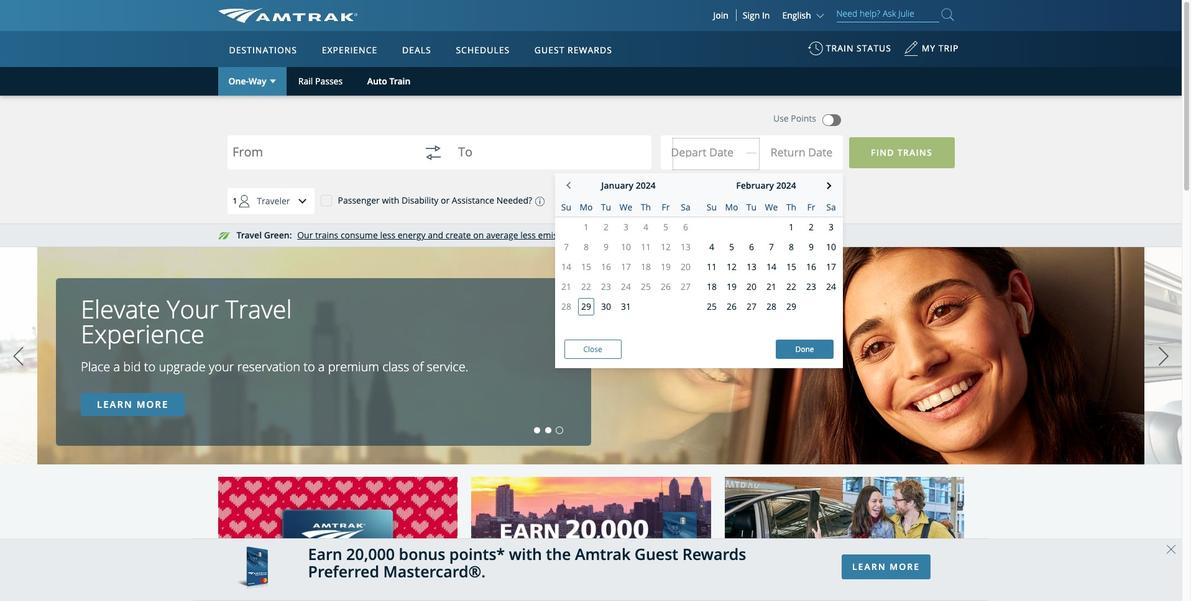Task type: locate. For each thing, give the bounding box(es) containing it.
tuesday, january 23, 2024 cell
[[596, 277, 616, 297]]

with left the
[[509, 544, 542, 565]]

experience up passes
[[322, 44, 378, 56]]

monday, january 22, 2024 cell
[[576, 277, 596, 297]]

experience
[[322, 44, 378, 56], [81, 317, 205, 351]]

travel inside elevate your travel experience
[[225, 292, 292, 326]]

with
[[382, 195, 399, 207], [509, 544, 542, 565]]

we column header down february 2024 on the top of the page
[[762, 198, 782, 217]]

1 horizontal spatial we column header
[[762, 198, 782, 217]]

0 horizontal spatial th
[[641, 201, 651, 213]]

experience up bid
[[81, 317, 205, 351]]

0 horizontal spatial 29
[[581, 301, 591, 313]]

rewards
[[568, 44, 612, 56], [683, 544, 747, 565]]

application
[[264, 104, 563, 278]]

th up thursday, january 4, 2024 cell
[[641, 201, 651, 213]]

0 horizontal spatial su column header
[[557, 198, 576, 217]]

sa up 3 on the top
[[827, 201, 836, 213]]

on left tuesday, january 2, 2024 cell at top
[[581, 229, 592, 241]]

row containing 18
[[696, 277, 843, 297]]

1 horizontal spatial tu column header
[[742, 198, 762, 217]]

0 horizontal spatial rewards
[[568, 44, 612, 56]]

banner containing join
[[0, 0, 1182, 287]]

th up 1
[[787, 201, 797, 213]]

2 2024 from the left
[[777, 180, 796, 192]]

class
[[383, 359, 409, 376]]

2 fr from the left
[[808, 201, 816, 213]]

su column header
[[557, 198, 576, 217], [702, 198, 722, 217]]

1 vertical spatial with
[[509, 544, 542, 565]]

0 vertical spatial guest
[[535, 44, 565, 56]]

su right the more information about accessible travel requests. image
[[561, 201, 572, 213]]

1 fr from the left
[[662, 201, 670, 213]]

1 vertical spatial experience
[[81, 317, 205, 351]]

use points
[[774, 113, 816, 124]]

less
[[380, 229, 396, 241], [521, 229, 536, 241]]

we
[[620, 201, 633, 213], [765, 201, 778, 213]]

3
[[829, 221, 834, 233]]

plus icon image
[[668, 195, 679, 206]]

0 horizontal spatial su
[[561, 201, 572, 213]]

amtrak image
[[218, 8, 357, 23]]

1 th column header from the left
[[636, 198, 656, 217]]

thursday, january 18, 2024 cell
[[636, 257, 656, 277]]

row containing 4
[[696, 238, 843, 257]]

grid
[[555, 198, 696, 339], [696, 198, 843, 339]]

14
[[767, 261, 777, 273]]

2 th column header from the left
[[782, 198, 802, 217]]

and left create
[[428, 229, 443, 241]]

of
[[413, 359, 424, 376]]

1 we column header from the left
[[616, 198, 636, 217]]

slide 2 tab
[[546, 428, 552, 434]]

1 su from the left
[[561, 201, 572, 213]]

2 sa column header from the left
[[821, 198, 841, 217]]

less right "average"
[[521, 229, 536, 241]]

february 2024
[[736, 180, 796, 192]]

points
[[791, 113, 816, 124]]

mo up 'monday, january 1, 2024' "cell"
[[580, 201, 593, 213]]

on right create
[[473, 229, 484, 241]]

tuesday, january 9, 2024 cell
[[596, 238, 616, 257]]

0 horizontal spatial a
[[113, 359, 120, 376]]

2 tu from the left
[[747, 201, 757, 213]]

1 sa from the left
[[681, 201, 691, 213]]

destinations button
[[224, 33, 302, 68]]

add
[[685, 195, 701, 206]]

mo column header
[[576, 198, 596, 217], [722, 198, 742, 217]]

0 horizontal spatial on
[[473, 229, 484, 241]]

sa column header
[[676, 198, 696, 217], [821, 198, 841, 217]]

and
[[428, 229, 443, 241], [745, 229, 760, 241]]

a
[[594, 229, 599, 241], [113, 359, 120, 376], [318, 359, 325, 376]]

th for 28
[[787, 201, 797, 213]]

1 to from the left
[[144, 359, 156, 376]]

amtrak sustains leaf icon image
[[218, 233, 230, 240]]

2 tu column header from the left
[[742, 198, 762, 217]]

a left 'premium'
[[318, 359, 325, 376]]

0 horizontal spatial experience
[[81, 317, 205, 351]]

guest rewards
[[535, 44, 612, 56]]

0 horizontal spatial with
[[382, 195, 399, 207]]

29 down monday, january 22, 2024 cell
[[581, 301, 591, 313]]

mo column header for 26
[[722, 198, 742, 217]]

th column header
[[636, 198, 656, 217], [782, 198, 802, 217]]

2024 right february
[[777, 180, 796, 192]]

0 horizontal spatial and
[[428, 229, 443, 241]]

29 down '22'
[[787, 301, 797, 313]]

0 horizontal spatial guest
[[535, 44, 565, 56]]

2 sa from the left
[[827, 201, 836, 213]]

previous image
[[9, 341, 28, 372]]

sa right plus icon
[[681, 201, 691, 213]]

1 horizontal spatial mo column header
[[722, 198, 742, 217]]

2 su from the left
[[707, 201, 717, 213]]

1 horizontal spatial sa column header
[[821, 198, 841, 217]]

0 vertical spatial rewards
[[568, 44, 612, 56]]

english button
[[783, 9, 827, 21]]

elevate your travel experience
[[81, 292, 292, 351]]

cars
[[726, 229, 742, 241]]

row containing 29
[[555, 297, 696, 317]]

done button
[[776, 340, 834, 360]]

31
[[621, 301, 631, 313]]

mo column header right the trip
[[722, 198, 742, 217]]

tu column header up tuesday, january 2, 2024 cell at top
[[596, 198, 616, 217]]

15
[[787, 261, 797, 273]]

1 mo column header from the left
[[576, 198, 596, 217]]

4
[[710, 241, 715, 253]]

sa column header up 3 on the top
[[821, 198, 841, 217]]

emissions
[[538, 229, 579, 241]]

passenger image
[[232, 189, 257, 214]]

passes
[[315, 75, 343, 87]]

th for 31
[[641, 201, 651, 213]]

we column header up 'wednesday, january 3, 2024' cell
[[616, 198, 636, 217]]

sunday, january 7, 2024 cell
[[557, 238, 576, 257]]

travel right amtrak sustains leaf icon
[[237, 229, 262, 241]]

a left bid
[[113, 359, 120, 376]]

fr for 28
[[808, 201, 816, 213]]

to right the reservation
[[304, 359, 315, 376]]

one-way
[[229, 75, 266, 87]]

0 horizontal spatial to
[[144, 359, 156, 376]]

1 horizontal spatial on
[[581, 229, 592, 241]]

1 vertical spatial guest
[[635, 544, 679, 565]]

we up 'wednesday, january 3, 2024' cell
[[620, 201, 633, 213]]

friday, january 12, 2024 cell
[[656, 238, 676, 257]]

0 horizontal spatial tu
[[601, 201, 611, 213]]

1 we from the left
[[620, 201, 633, 213]]

1 vertical spatial rewards
[[683, 544, 747, 565]]

1 mo from the left
[[580, 201, 593, 213]]

mo column header for 29
[[576, 198, 596, 217]]

1 horizontal spatial 29
[[787, 301, 797, 313]]

su column header up 'monday, january 1, 2024' "cell"
[[557, 198, 576, 217]]

travel up the reservation
[[225, 292, 292, 326]]

wednesday, january 24, 2024 cell
[[616, 277, 636, 297]]

done
[[796, 344, 814, 355]]

1 horizontal spatial sa
[[827, 201, 836, 213]]

row containing 1
[[696, 218, 843, 238]]

1 and from the left
[[428, 229, 443, 241]]

0 horizontal spatial th column header
[[636, 198, 656, 217]]

th column header up 1
[[782, 198, 802, 217]]

1 horizontal spatial and
[[745, 229, 760, 241]]

1 horizontal spatial fr column header
[[802, 198, 821, 217]]

fr
[[662, 201, 670, 213], [808, 201, 816, 213]]

su column header right 'add'
[[702, 198, 722, 217]]

fr column header for 31
[[656, 198, 676, 217]]

0 vertical spatial with
[[382, 195, 399, 207]]

saturday, january 13, 2024 cell
[[676, 238, 696, 257]]

0 horizontal spatial less
[[380, 229, 396, 241]]

needed?
[[497, 195, 532, 207]]

slide 1 tab
[[534, 428, 541, 434]]

fr column header up 2
[[802, 198, 821, 217]]

2 su column header from the left
[[702, 198, 722, 217]]

friday, january 5, 2024 cell
[[656, 218, 676, 238]]

su right 'add'
[[707, 201, 717, 213]]

13
[[747, 261, 757, 273]]

2 we from the left
[[765, 201, 778, 213]]

0 horizontal spatial mo
[[580, 201, 593, 213]]

tu for 30
[[601, 201, 611, 213]]

1 tu from the left
[[601, 201, 611, 213]]

trip
[[704, 195, 720, 206]]

fr up friday, january 5, 2024 'cell'
[[662, 201, 670, 213]]

we down february 2024 on the top of the page
[[765, 201, 778, 213]]

we for 28
[[765, 201, 778, 213]]

learn more
[[97, 399, 169, 411]]

fr column header for 28
[[802, 198, 821, 217]]

to right bid
[[144, 359, 156, 376]]

planes.
[[762, 229, 792, 241]]

date
[[808, 145, 833, 160]]

0 horizontal spatial we
[[620, 201, 633, 213]]

0 horizontal spatial sa
[[681, 201, 691, 213]]

bid
[[123, 359, 141, 376]]

2 mo from the left
[[725, 201, 738, 213]]

2 we column header from the left
[[762, 198, 782, 217]]

From text field
[[232, 146, 408, 163]]

with left disability
[[382, 195, 399, 207]]

tu
[[601, 201, 611, 213], [747, 201, 757, 213]]

0 horizontal spatial sa column header
[[676, 198, 696, 217]]

monday, january 8, 2024 cell
[[576, 238, 596, 257]]

sa column header up saturday, january 6, 2024 cell
[[676, 198, 696, 217]]

2024
[[636, 180, 656, 192], [777, 180, 796, 192]]

experience button
[[317, 33, 383, 68]]

2 th from the left
[[787, 201, 797, 213]]

tu column header down february
[[742, 198, 762, 217]]

tu column header
[[596, 198, 616, 217], [742, 198, 762, 217]]

19
[[727, 281, 737, 293]]

amtrak valentines day gift card image
[[218, 460, 457, 602]]

tu for 27
[[747, 201, 757, 213]]

Passenger with Disability or Assistance Needed? checkbox
[[321, 195, 332, 206]]

2 mo column header from the left
[[722, 198, 742, 217]]

2024 right january
[[636, 180, 656, 192]]

None field
[[232, 138, 408, 178], [458, 138, 634, 178], [673, 139, 759, 170], [673, 139, 759, 170]]

th
[[641, 201, 651, 213], [787, 201, 797, 213]]

1 horizontal spatial with
[[509, 544, 542, 565]]

1 less from the left
[[380, 229, 396, 241]]

banner
[[0, 0, 1182, 287]]

click to add the number travelers and discount types image
[[290, 189, 315, 214]]

1 horizontal spatial tu
[[747, 201, 757, 213]]

1 tu column header from the left
[[596, 198, 616, 217]]

tu up tuesday, january 2, 2024 cell at top
[[601, 201, 611, 213]]

11
[[707, 261, 717, 273]]

0 horizontal spatial 2024
[[636, 180, 656, 192]]

fr column header
[[656, 198, 676, 217], [802, 198, 821, 217]]

saturday, january 6, 2024 cell
[[676, 218, 696, 238]]

we column header
[[616, 198, 636, 217], [762, 198, 782, 217]]

january
[[602, 180, 634, 192]]

1 th from the left
[[641, 201, 651, 213]]

mo for 29
[[580, 201, 593, 213]]

and right cars
[[745, 229, 760, 241]]

1 sa column header from the left
[[676, 198, 696, 217]]

0 horizontal spatial fr column header
[[656, 198, 676, 217]]

30
[[601, 301, 611, 313]]

1 horizontal spatial mo
[[725, 201, 738, 213]]

auto
[[367, 75, 387, 87]]

1 horizontal spatial a
[[318, 359, 325, 376]]

monday, january 15, 2024 cell
[[576, 257, 596, 277]]

my trip button
[[904, 37, 959, 67]]

1 horizontal spatial su column header
[[702, 198, 722, 217]]

our trains consume less energy and create on average less emissions on a per-passenger-mile basis than cars and planes. link
[[297, 229, 792, 241]]

2 grid from the left
[[696, 198, 843, 339]]

1 horizontal spatial rewards
[[683, 544, 747, 565]]

0 horizontal spatial tu column header
[[596, 198, 616, 217]]

26
[[727, 301, 737, 313]]

1 horizontal spatial guest
[[635, 544, 679, 565]]

1 horizontal spatial to
[[304, 359, 315, 376]]

2 fr column header from the left
[[802, 198, 821, 217]]

1 horizontal spatial we
[[765, 201, 778, 213]]

1 fr column header from the left
[[656, 198, 676, 217]]

1 2024 from the left
[[636, 180, 656, 192]]

0 horizontal spatial we column header
[[616, 198, 636, 217]]

tu column header for 27
[[742, 198, 762, 217]]

1 su column header from the left
[[557, 198, 576, 217]]

next image
[[1155, 341, 1173, 372]]

thursday, january 4, 2024 cell
[[636, 218, 656, 238]]

0 horizontal spatial mo column header
[[576, 198, 596, 217]]

mo right the trip
[[725, 201, 738, 213]]

1 horizontal spatial less
[[521, 229, 536, 241]]

we for 31
[[620, 201, 633, 213]]

slide 3 tab
[[557, 428, 563, 434]]

a left per-
[[594, 229, 599, 241]]

tu down february
[[747, 201, 757, 213]]

on
[[473, 229, 484, 241], [581, 229, 592, 241]]

fr up 2
[[808, 201, 816, 213]]

1 horizontal spatial experience
[[322, 44, 378, 56]]

learn
[[853, 561, 887, 573]]

mo for 26
[[725, 201, 738, 213]]

more
[[137, 399, 169, 411]]

0 vertical spatial experience
[[322, 44, 378, 56]]

use
[[774, 113, 789, 124]]

1 vertical spatial travel
[[225, 292, 292, 326]]

rail passes button
[[286, 67, 355, 96]]

1 horizontal spatial th column header
[[782, 198, 802, 217]]

sa column header for 28
[[821, 198, 841, 217]]

1 horizontal spatial su
[[707, 201, 717, 213]]

less left energy
[[380, 229, 396, 241]]

row
[[555, 198, 696, 218], [696, 198, 843, 218], [555, 218, 696, 238], [696, 218, 843, 238], [555, 238, 696, 257], [696, 238, 843, 257], [555, 257, 696, 277], [696, 257, 843, 277], [555, 277, 696, 297], [696, 277, 843, 297], [555, 297, 696, 317], [696, 297, 843, 317], [555, 317, 696, 339], [696, 317, 843, 339]]

mo column header up 'monday, january 1, 2024' "cell"
[[576, 198, 596, 217]]

1 horizontal spatial 2024
[[777, 180, 796, 192]]

0 horizontal spatial fr
[[662, 201, 670, 213]]

th column header up thursday, january 4, 2024 cell
[[636, 198, 656, 217]]

regions map image
[[264, 104, 563, 278]]

6
[[749, 241, 754, 253]]

1 horizontal spatial fr
[[808, 201, 816, 213]]

traveler
[[257, 195, 290, 207]]

1 horizontal spatial th
[[787, 201, 797, 213]]

tuesday, january 16, 2024 cell
[[596, 257, 616, 277]]

th column header for 31
[[636, 198, 656, 217]]

learn more link
[[842, 555, 931, 580]]

select caret image
[[270, 80, 276, 83]]

train
[[826, 42, 854, 54]]

fr column header up friday, january 5, 2024 'cell'
[[656, 198, 676, 217]]

none field to
[[458, 138, 634, 178]]



Task type: vqa. For each thing, say whether or not it's contained in the screenshot.
Chemult, Or (Cmo) link
no



Task type: describe. For each thing, give the bounding box(es) containing it.
sa for 31
[[681, 201, 691, 213]]

green:
[[264, 229, 292, 241]]

place
[[81, 359, 110, 376]]

rail passes
[[298, 75, 343, 87]]

monday, january 1, 2024 cell
[[576, 218, 596, 238]]

return
[[771, 145, 806, 160]]

reservation
[[237, 359, 300, 376]]

experience inside popup button
[[322, 44, 378, 56]]

12
[[727, 261, 737, 273]]

experience inside elevate your travel experience
[[81, 317, 205, 351]]

sunday, january 14, 2024 cell
[[557, 257, 576, 277]]

return date
[[771, 145, 833, 160]]

auto train link
[[355, 67, 423, 96]]

2 less from the left
[[521, 229, 536, 241]]

7
[[769, 241, 774, 253]]

we column header for 28
[[762, 198, 782, 217]]

amtrak
[[575, 544, 631, 565]]

learn
[[97, 399, 133, 411]]

2
[[809, 221, 814, 233]]

guest inside popup button
[[535, 44, 565, 56]]

earn 20,000 bonus points* with the amtrak guest rewards preferred mastercard®.
[[308, 544, 747, 583]]

one-way button
[[218, 67, 286, 96]]

20
[[747, 281, 757, 293]]

sunday, january 21, 2024 cell
[[557, 277, 576, 297]]

more information about accessible travel requests. image
[[532, 197, 545, 206]]

average
[[486, 229, 518, 241]]

elevate
[[81, 292, 160, 326]]

rewards inside earn 20,000 bonus points* with the amtrak guest rewards preferred mastercard®.
[[683, 544, 747, 565]]

guest rewards button
[[530, 33, 617, 68]]

mastercard®.
[[383, 562, 486, 583]]

we column header for 31
[[616, 198, 636, 217]]

preferred
[[308, 562, 379, 583]]

row containing 11
[[696, 257, 843, 277]]

none field from
[[232, 138, 408, 178]]

passenger-
[[618, 229, 662, 241]]

sign in
[[743, 9, 770, 21]]

premium
[[328, 359, 379, 376]]

close button
[[564, 340, 622, 360]]

upgrade
[[159, 359, 206, 376]]

in
[[762, 9, 770, 21]]

2024 for january 2024
[[636, 180, 656, 192]]

schedules
[[456, 44, 510, 56]]

2 and from the left
[[745, 229, 760, 241]]

more
[[890, 561, 920, 573]]

su column header for 29
[[557, 198, 576, 217]]

create
[[446, 229, 471, 241]]

thursday, january 11, 2024 cell
[[636, 238, 656, 257]]

fr for 31
[[662, 201, 670, 213]]

place a bid to upgrade your reservation to a premium class of service.
[[81, 359, 469, 376]]

sunday, january 28, 2024 cell
[[557, 297, 576, 317]]

search icon image
[[942, 6, 954, 23]]

january 2024
[[602, 180, 656, 192]]

28
[[767, 301, 777, 313]]

16
[[807, 261, 817, 273]]

train status link
[[808, 37, 892, 67]]

1 grid from the left
[[555, 198, 696, 339]]

sa for 28
[[827, 201, 836, 213]]

learn more
[[853, 561, 920, 573]]

sa column header for 31
[[676, 198, 696, 217]]

february
[[736, 180, 774, 192]]

wednesday, january 3, 2024 cell
[[616, 218, 636, 238]]

learn more link
[[81, 394, 185, 417]]

assistance
[[452, 195, 494, 207]]

passenger
[[338, 195, 380, 207]]

friday, january 19, 2024 cell
[[656, 257, 676, 277]]

su for 29
[[561, 201, 572, 213]]

passenger with disability or assistance needed?
[[338, 195, 532, 207]]

24
[[826, 281, 836, 293]]

9
[[809, 241, 814, 253]]

wednesday, january 17, 2024 cell
[[616, 257, 636, 277]]

mile
[[662, 229, 680, 241]]

wednesday, january 10, 2024 cell
[[616, 238, 636, 257]]

trains
[[315, 229, 338, 241]]

tu column header for 30
[[596, 198, 616, 217]]

points*
[[450, 544, 505, 565]]

2 29 from the left
[[787, 301, 797, 313]]

basis
[[682, 229, 703, 241]]

close
[[584, 344, 602, 355]]

train
[[390, 75, 411, 87]]

travel green: our trains consume less energy and create on average less emissions on a per-passenger-mile basis than cars and planes.
[[237, 229, 792, 241]]

sign in button
[[743, 9, 770, 21]]

21
[[767, 281, 777, 293]]

one-
[[229, 75, 249, 87]]

2024 for february 2024
[[777, 180, 796, 192]]

application inside banner
[[264, 104, 563, 278]]

per-
[[601, 229, 618, 241]]

saturday, january 27, 2024 cell
[[676, 277, 696, 297]]

guest inside earn 20,000 bonus points* with the amtrak guest rewards preferred mastercard®.
[[635, 544, 679, 565]]

add trip
[[685, 195, 720, 206]]

su column header for 26
[[702, 198, 722, 217]]

my trip
[[922, 42, 959, 54]]

the
[[546, 544, 571, 565]]

choose a slide to display tab list
[[0, 428, 565, 434]]

To text field
[[458, 146, 634, 163]]

new york city skyline image
[[471, 459, 711, 602]]

saturday, january 20, 2024 cell
[[676, 257, 696, 277]]

english
[[783, 9, 811, 21]]

2 to from the left
[[304, 359, 315, 376]]

deals button
[[397, 33, 436, 68]]

27
[[747, 301, 757, 313]]

thursday, january 25, 2024 cell
[[636, 277, 656, 297]]

Please enter your search item search field
[[837, 6, 939, 22]]

your
[[209, 359, 234, 376]]

rewards inside guest rewards popup button
[[568, 44, 612, 56]]

friday, january 26, 2024 cell
[[656, 277, 676, 297]]

2 horizontal spatial a
[[594, 229, 599, 241]]

amtrak guest rewards preferred mastercard image
[[237, 547, 268, 594]]

tuesday, january 2, 2024 cell
[[596, 218, 616, 238]]

trip
[[939, 42, 959, 54]]

0 vertical spatial travel
[[237, 229, 262, 241]]

auto train
[[367, 75, 411, 87]]

with inside earn 20,000 bonus points* with the amtrak guest rewards preferred mastercard®.
[[509, 544, 542, 565]]

return date button
[[760, 139, 843, 170]]

our
[[297, 229, 313, 241]]

1 29 from the left
[[581, 301, 591, 313]]

than
[[705, 229, 723, 241]]

su for 26
[[707, 201, 717, 213]]

row containing 25
[[696, 297, 843, 317]]

2 on from the left
[[581, 229, 592, 241]]

1 on from the left
[[473, 229, 484, 241]]

22
[[787, 281, 797, 293]]

25
[[707, 301, 717, 313]]

8
[[789, 241, 794, 253]]

your
[[167, 292, 219, 326]]

23
[[807, 281, 817, 293]]

th column header for 28
[[782, 198, 802, 217]]

status
[[857, 42, 892, 54]]

switch departure and arrival stations. image
[[418, 138, 448, 168]]

5
[[729, 241, 734, 253]]

next month image
[[825, 182, 831, 189]]

10
[[826, 241, 836, 253]]

my
[[922, 42, 936, 54]]

consume
[[341, 229, 378, 241]]



